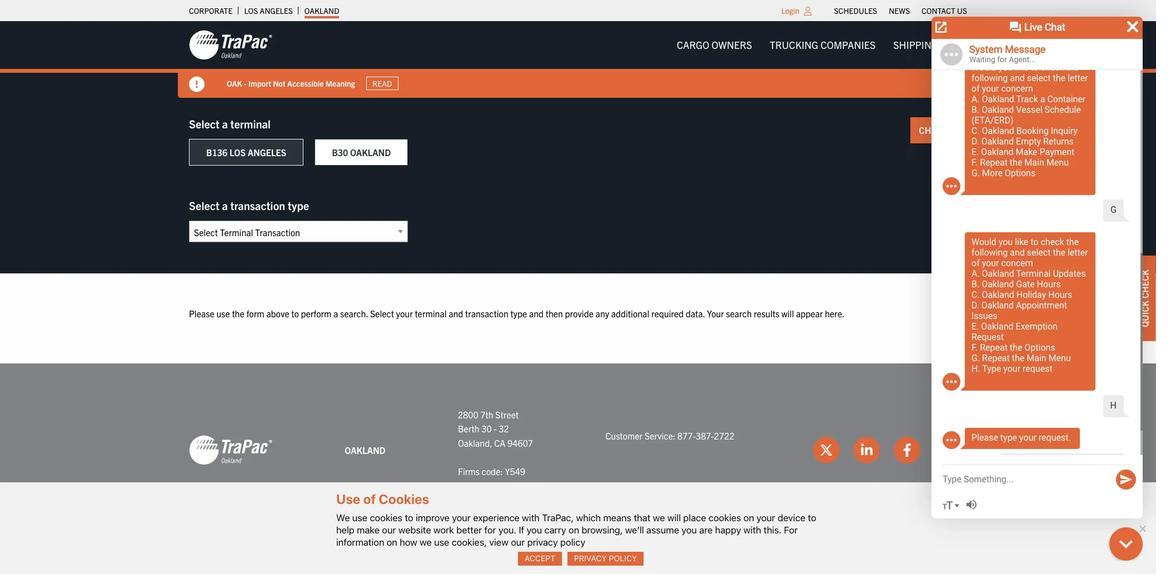 Task type: vqa. For each thing, say whether or not it's contained in the screenshot.
the top 18:00
no



Task type: locate. For each thing, give the bounding box(es) containing it.
our
[[382, 525, 396, 536], [511, 537, 525, 548]]

2 horizontal spatial on
[[744, 513, 755, 524]]

check button
[[911, 117, 968, 144]]

transaction
[[231, 199, 285, 212], [466, 308, 509, 319]]

0 horizontal spatial with
[[522, 513, 540, 524]]

our down if
[[511, 537, 525, 548]]

2 vertical spatial oakland
[[345, 445, 386, 456]]

use up make
[[353, 513, 368, 524]]

will up "assume"
[[668, 513, 681, 524]]

to up website
[[405, 513, 414, 524]]

street
[[496, 409, 519, 420]]

oak - import not accessible meaning
[[227, 78, 355, 88]]

2 horizontal spatial your
[[757, 513, 776, 524]]

2 horizontal spatial to
[[808, 513, 817, 524]]

cookies up make
[[370, 513, 403, 524]]

use
[[337, 492, 361, 508]]

0 horizontal spatial cookies
[[370, 513, 403, 524]]

carry
[[545, 525, 567, 536]]

menu bar inside banner
[[668, 34, 977, 56]]

all rights reserved. trapac llc © 2023
[[392, 550, 547, 560]]

information
[[337, 537, 385, 548]]

your right search.
[[396, 308, 413, 319]]

privacy policy
[[575, 554, 638, 564]]

your up better
[[452, 513, 471, 524]]

a down b136
[[222, 199, 228, 212]]

place
[[684, 513, 707, 524]]

1 horizontal spatial use
[[353, 513, 368, 524]]

oakland right b30
[[350, 147, 391, 158]]

will
[[782, 308, 795, 319], [668, 513, 681, 524]]

oakland,
[[458, 438, 493, 449]]

0 horizontal spatial your
[[396, 308, 413, 319]]

1 vertical spatial with
[[744, 525, 762, 536]]

1 horizontal spatial &
[[697, 550, 703, 560]]

safety
[[570, 550, 597, 560]]

angeles left oakland link
[[260, 6, 293, 16]]

1 vertical spatial will
[[668, 513, 681, 524]]

oakland link
[[305, 3, 340, 18]]

1 you from the left
[[527, 525, 542, 536]]

trucking
[[770, 38, 819, 51]]

1 & from the left
[[598, 550, 604, 560]]

2 vertical spatial a
[[334, 308, 338, 319]]

all
[[392, 550, 405, 560]]

select a terminal
[[189, 117, 271, 131]]

0 vertical spatial on
[[744, 513, 755, 524]]

privacy down happy
[[704, 550, 735, 560]]

& right safety
[[598, 550, 604, 560]]

device
[[778, 513, 806, 524]]

required
[[652, 308, 684, 319]]

data.
[[686, 308, 706, 319]]

1 and from the left
[[449, 308, 463, 319]]

select right search.
[[370, 308, 394, 319]]

banner containing cargo owners
[[0, 21, 1157, 98]]

trucking companies
[[770, 38, 876, 51]]

0 vertical spatial -
[[244, 78, 247, 88]]

oakland image inside footer
[[189, 435, 273, 466]]

above
[[267, 308, 290, 319]]

quick
[[1140, 301, 1151, 327]]

with
[[522, 513, 540, 524], [744, 525, 762, 536]]

legal
[[646, 550, 669, 560]]

0 vertical spatial check
[[920, 125, 951, 136]]

1 vertical spatial our
[[511, 537, 525, 548]]

a left search.
[[334, 308, 338, 319]]

on
[[744, 513, 755, 524], [569, 525, 580, 536], [387, 537, 398, 548]]

light image
[[805, 7, 812, 16]]

reserved.
[[435, 550, 475, 560]]

los right b136
[[230, 147, 246, 158]]

you right if
[[527, 525, 542, 536]]

your up this.
[[757, 513, 776, 524]]

we'll
[[626, 525, 644, 536]]

cookies,
[[452, 537, 487, 548]]

angeles
[[260, 6, 293, 16], [248, 147, 287, 158]]

companies
[[821, 38, 876, 51]]

legal terms & privacy link
[[646, 550, 735, 560]]

firms code:  y549 port code:  2811
[[458, 466, 526, 491]]

- inside banner
[[244, 78, 247, 88]]

oakland up of
[[345, 445, 386, 456]]

us
[[958, 6, 968, 16]]

on up all
[[387, 537, 398, 548]]

with up if
[[522, 513, 540, 524]]

not
[[273, 78, 286, 88]]

on up policy
[[569, 525, 580, 536]]

oakland
[[305, 6, 340, 16], [350, 147, 391, 158], [345, 445, 386, 456]]

1 vertical spatial oakland image
[[189, 435, 273, 466]]

on left device
[[744, 513, 755, 524]]

2 vertical spatial on
[[387, 537, 398, 548]]

with left this.
[[744, 525, 762, 536]]

safety & security | legal terms & privacy
[[570, 550, 735, 560]]

our right make
[[382, 525, 396, 536]]

0 horizontal spatial and
[[449, 308, 463, 319]]

shipping lines
[[894, 38, 968, 51]]

select for select a terminal
[[189, 117, 220, 131]]

0 horizontal spatial to
[[292, 308, 299, 319]]

search.
[[340, 308, 368, 319]]

2 horizontal spatial use
[[434, 537, 450, 548]]

use of cookies we use cookies to improve your experience with trapac, which means that we will place cookies on your device to help make our website work better for you. if you carry on browsing, we'll assume you are happy with this. for information on how we use cookies, view our privacy policy
[[337, 492, 817, 548]]

0 horizontal spatial check
[[920, 125, 951, 136]]

select up b136
[[189, 117, 220, 131]]

1 horizontal spatial check
[[1140, 270, 1151, 298]]

use left the at the left of page
[[217, 308, 230, 319]]

0 horizontal spatial -
[[244, 78, 247, 88]]

0 horizontal spatial &
[[598, 550, 604, 560]]

oakland image
[[189, 29, 273, 61], [189, 435, 273, 466]]

a
[[222, 117, 228, 131], [222, 199, 228, 212], [334, 308, 338, 319]]

1 horizontal spatial on
[[569, 525, 580, 536]]

1 horizontal spatial privacy
[[704, 550, 735, 560]]

and
[[449, 308, 463, 319], [529, 308, 544, 319]]

0 vertical spatial we
[[653, 513, 665, 524]]

1 vertical spatial a
[[222, 199, 228, 212]]

2 and from the left
[[529, 308, 544, 319]]

1 horizontal spatial and
[[529, 308, 544, 319]]

& right terms
[[697, 550, 703, 560]]

menu bar containing cargo owners
[[668, 34, 977, 56]]

b30
[[332, 147, 348, 158]]

a up b136
[[222, 117, 228, 131]]

any
[[596, 308, 610, 319]]

we
[[653, 513, 665, 524], [420, 537, 432, 548]]

read link
[[366, 77, 399, 90]]

that
[[634, 513, 651, 524]]

menu bar
[[829, 3, 974, 18], [668, 34, 977, 56]]

1 horizontal spatial will
[[782, 308, 795, 319]]

387-
[[696, 430, 715, 442]]

browsing,
[[582, 525, 623, 536]]

1 horizontal spatial you
[[682, 525, 697, 536]]

work
[[434, 525, 454, 536]]

angeles down select a terminal
[[248, 147, 287, 158]]

1 vertical spatial on
[[569, 525, 580, 536]]

0 vertical spatial oakland image
[[189, 29, 273, 61]]

1 vertical spatial terminal
[[415, 308, 447, 319]]

0 vertical spatial use
[[217, 308, 230, 319]]

0 vertical spatial type
[[288, 199, 309, 212]]

0 horizontal spatial transaction
[[231, 199, 285, 212]]

code: up 2811
[[482, 466, 503, 477]]

assume
[[647, 525, 680, 536]]

to right above
[[292, 308, 299, 319]]

shipping
[[894, 38, 939, 51]]

2 vertical spatial select
[[370, 308, 394, 319]]

1 horizontal spatial your
[[452, 513, 471, 524]]

use down work in the left of the page
[[434, 537, 450, 548]]

0 vertical spatial our
[[382, 525, 396, 536]]

you down place
[[682, 525, 697, 536]]

use
[[217, 308, 230, 319], [353, 513, 368, 524], [434, 537, 450, 548]]

we up "assume"
[[653, 513, 665, 524]]

1 horizontal spatial terminal
[[415, 308, 447, 319]]

select for select a transaction type
[[189, 199, 220, 212]]

b136 los angeles
[[206, 147, 287, 158]]

- right the 30
[[494, 423, 497, 435]]

0 horizontal spatial will
[[668, 513, 681, 524]]

ca
[[495, 438, 506, 449]]

30
[[482, 423, 492, 435]]

select down b136
[[189, 199, 220, 212]]

2 oakland image from the top
[[189, 435, 273, 466]]

0 horizontal spatial type
[[288, 199, 309, 212]]

1 vertical spatial menu bar
[[668, 34, 977, 56]]

0 vertical spatial angeles
[[260, 6, 293, 16]]

1 horizontal spatial we
[[653, 513, 665, 524]]

quick check link
[[1135, 256, 1157, 341]]

owners
[[712, 38, 753, 51]]

1 horizontal spatial type
[[511, 308, 527, 319]]

1 vertical spatial select
[[189, 199, 220, 212]]

1 vertical spatial code:
[[476, 480, 498, 491]]

search
[[727, 308, 752, 319]]

check
[[920, 125, 951, 136], [1140, 270, 1151, 298]]

1 vertical spatial los
[[230, 147, 246, 158]]

1 vertical spatial we
[[420, 537, 432, 548]]

- right oak
[[244, 78, 247, 88]]

will right the "results"
[[782, 308, 795, 319]]

to right device
[[808, 513, 817, 524]]

are
[[700, 525, 713, 536]]

1 horizontal spatial our
[[511, 537, 525, 548]]

cookies up happy
[[709, 513, 742, 524]]

shipping lines link
[[885, 34, 977, 56]]

2 you from the left
[[682, 525, 697, 536]]

0 vertical spatial with
[[522, 513, 540, 524]]

footer
[[0, 364, 1157, 573]]

for
[[485, 525, 496, 536]]

0 vertical spatial select
[[189, 117, 220, 131]]

0 horizontal spatial terminal
[[231, 117, 271, 131]]

contact
[[922, 6, 956, 16]]

0 vertical spatial a
[[222, 117, 228, 131]]

a for transaction
[[222, 199, 228, 212]]

- inside '2800 7th street berth 30 - 32 oakland, ca 94607'
[[494, 423, 497, 435]]

1 horizontal spatial cookies
[[709, 513, 742, 524]]

1 vertical spatial -
[[494, 423, 497, 435]]

los right corporate link
[[244, 6, 258, 16]]

appear
[[797, 308, 823, 319]]

0 horizontal spatial you
[[527, 525, 542, 536]]

a for terminal
[[222, 117, 228, 131]]

0 horizontal spatial privacy
[[575, 554, 607, 564]]

menu bar down light "image"
[[668, 34, 977, 56]]

schedules link
[[835, 3, 878, 18]]

0 vertical spatial menu bar
[[829, 3, 974, 18]]

1 vertical spatial transaction
[[466, 308, 509, 319]]

cargo owners link
[[668, 34, 761, 56]]

perform
[[301, 308, 332, 319]]

code: right port
[[476, 480, 498, 491]]

1 vertical spatial check
[[1140, 270, 1151, 298]]

port
[[458, 480, 474, 491]]

corporate
[[189, 6, 233, 16]]

0 vertical spatial terminal
[[231, 117, 271, 131]]

lines
[[941, 38, 968, 51]]

2 vertical spatial use
[[434, 537, 450, 548]]

0 horizontal spatial we
[[420, 537, 432, 548]]

0 vertical spatial transaction
[[231, 199, 285, 212]]

oakland inside footer
[[345, 445, 386, 456]]

we up "rights"
[[420, 537, 432, 548]]

0 horizontal spatial our
[[382, 525, 396, 536]]

oakland right los angeles link
[[305, 6, 340, 16]]

quick check
[[1140, 270, 1151, 327]]

cargo owners
[[677, 38, 753, 51]]

7th
[[481, 409, 494, 420]]

privacy down policy
[[575, 554, 607, 564]]

no image
[[1137, 523, 1149, 534]]

877-
[[678, 430, 696, 442]]

banner
[[0, 21, 1157, 98]]

menu bar up shipping
[[829, 3, 974, 18]]

1 horizontal spatial -
[[494, 423, 497, 435]]



Task type: describe. For each thing, give the bounding box(es) containing it.
here.
[[826, 308, 845, 319]]

customer service: 877-387-2722
[[606, 430, 735, 442]]

footer containing 2800 7th street
[[0, 364, 1157, 573]]

cargo
[[677, 38, 710, 51]]

will inside use of cookies we use cookies to improve your experience with trapac, which means that we will place cookies on your device to help make our website work better for you. if you carry on browsing, we'll assume you are happy with this. for information on how we use cookies, view our privacy policy
[[668, 513, 681, 524]]

©
[[521, 550, 528, 560]]

terms
[[671, 550, 696, 560]]

privacy
[[528, 537, 558, 548]]

2811
[[500, 480, 520, 491]]

2722
[[715, 430, 735, 442]]

oak
[[227, 78, 242, 88]]

news
[[889, 6, 911, 16]]

0 horizontal spatial use
[[217, 308, 230, 319]]

1 vertical spatial oakland
[[350, 147, 391, 158]]

login link
[[782, 6, 800, 16]]

solid image
[[189, 77, 205, 92]]

website
[[399, 525, 431, 536]]

rights
[[406, 550, 433, 560]]

check inside button
[[920, 125, 951, 136]]

privacy inside footer
[[704, 550, 735, 560]]

for
[[784, 525, 798, 536]]

0 vertical spatial code:
[[482, 466, 503, 477]]

1 vertical spatial angeles
[[248, 147, 287, 158]]

news link
[[889, 3, 911, 18]]

security
[[605, 550, 641, 560]]

the
[[232, 308, 245, 319]]

please
[[189, 308, 215, 319]]

select a transaction type
[[189, 199, 309, 212]]

b136
[[206, 147, 228, 158]]

improve
[[416, 513, 450, 524]]

32
[[499, 423, 509, 435]]

0 vertical spatial los
[[244, 6, 258, 16]]

additional
[[612, 308, 650, 319]]

94607
[[508, 438, 533, 449]]

2 cookies from the left
[[709, 513, 742, 524]]

policy
[[561, 537, 586, 548]]

los angeles
[[244, 6, 293, 16]]

trapac,
[[542, 513, 574, 524]]

firms
[[458, 466, 480, 477]]

we
[[337, 513, 350, 524]]

accept link
[[518, 552, 562, 566]]

read
[[373, 78, 392, 88]]

2023
[[529, 550, 547, 560]]

happy
[[716, 525, 742, 536]]

make
[[357, 525, 380, 536]]

0 horizontal spatial on
[[387, 537, 398, 548]]

of
[[363, 492, 376, 508]]

los angeles link
[[244, 3, 293, 18]]

help
[[337, 525, 355, 536]]

service:
[[645, 430, 676, 442]]

1 vertical spatial use
[[353, 513, 368, 524]]

contact us
[[922, 6, 968, 16]]

view
[[490, 537, 509, 548]]

safety & security link
[[570, 550, 641, 560]]

form
[[247, 308, 265, 319]]

means
[[604, 513, 632, 524]]

cookies
[[379, 492, 429, 508]]

1 oakland image from the top
[[189, 29, 273, 61]]

please use the form above to perform a search. select your terminal and transaction type and then provide any additional required data. your search results will appear here.
[[189, 308, 845, 319]]

accessible
[[287, 78, 324, 88]]

corporate link
[[189, 3, 233, 18]]

you.
[[499, 525, 517, 536]]

import
[[249, 78, 271, 88]]

if
[[519, 525, 525, 536]]

accept
[[525, 554, 556, 564]]

1 cookies from the left
[[370, 513, 403, 524]]

1 horizontal spatial to
[[405, 513, 414, 524]]

menu bar containing schedules
[[829, 3, 974, 18]]

y549
[[505, 466, 526, 477]]

contact us link
[[922, 3, 968, 18]]

1 horizontal spatial with
[[744, 525, 762, 536]]

2 & from the left
[[697, 550, 703, 560]]

0 vertical spatial oakland
[[305, 6, 340, 16]]

which
[[576, 513, 601, 524]]

1 horizontal spatial transaction
[[466, 308, 509, 319]]

trapac
[[476, 550, 505, 560]]

trucking companies link
[[761, 34, 885, 56]]

policy
[[609, 554, 638, 564]]

how
[[400, 537, 418, 548]]

experience
[[473, 513, 520, 524]]

0 vertical spatial will
[[782, 308, 795, 319]]

schedules
[[835, 6, 878, 16]]

1 vertical spatial type
[[511, 308, 527, 319]]

this.
[[764, 525, 782, 536]]

results
[[754, 308, 780, 319]]

then
[[546, 308, 563, 319]]

provide
[[565, 308, 594, 319]]



